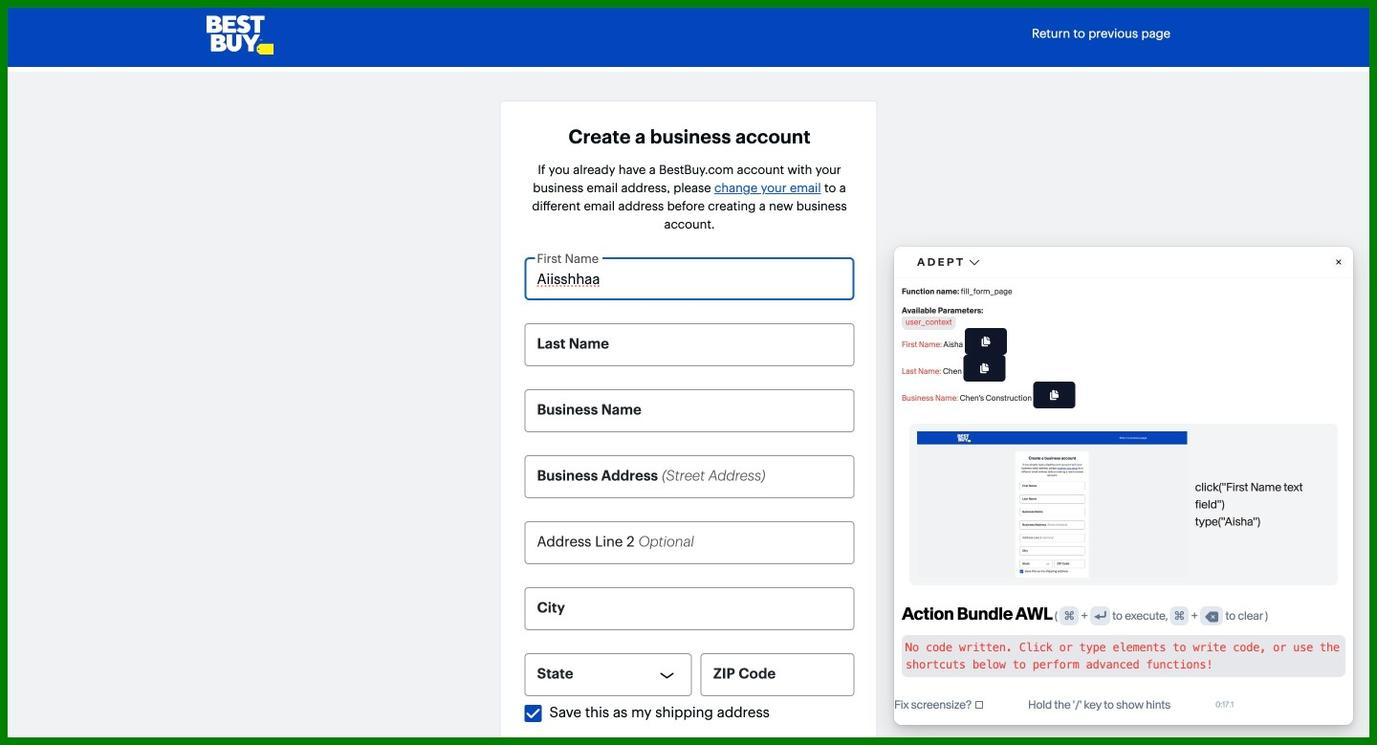 Task type: describe. For each thing, give the bounding box(es) containing it.
3   text field from the top
[[525, 521, 855, 564]]

1   text field from the top
[[525, 389, 855, 432]]

  text field
[[525, 323, 855, 366]]

4   text field from the top
[[525, 587, 855, 630]]

best buy home image
[[207, 0, 274, 67]]



Task type: locate. For each thing, give the bounding box(es) containing it.
  text field
[[525, 389, 855, 432], [525, 455, 855, 498], [525, 521, 855, 564], [525, 587, 855, 630]]

None checkbox
[[525, 705, 542, 722]]

None text field
[[525, 257, 855, 300]]

  telephone field
[[701, 653, 855, 696]]

2   text field from the top
[[525, 455, 855, 498]]



Task type: vqa. For each thing, say whether or not it's contained in the screenshot.
middle to
no



